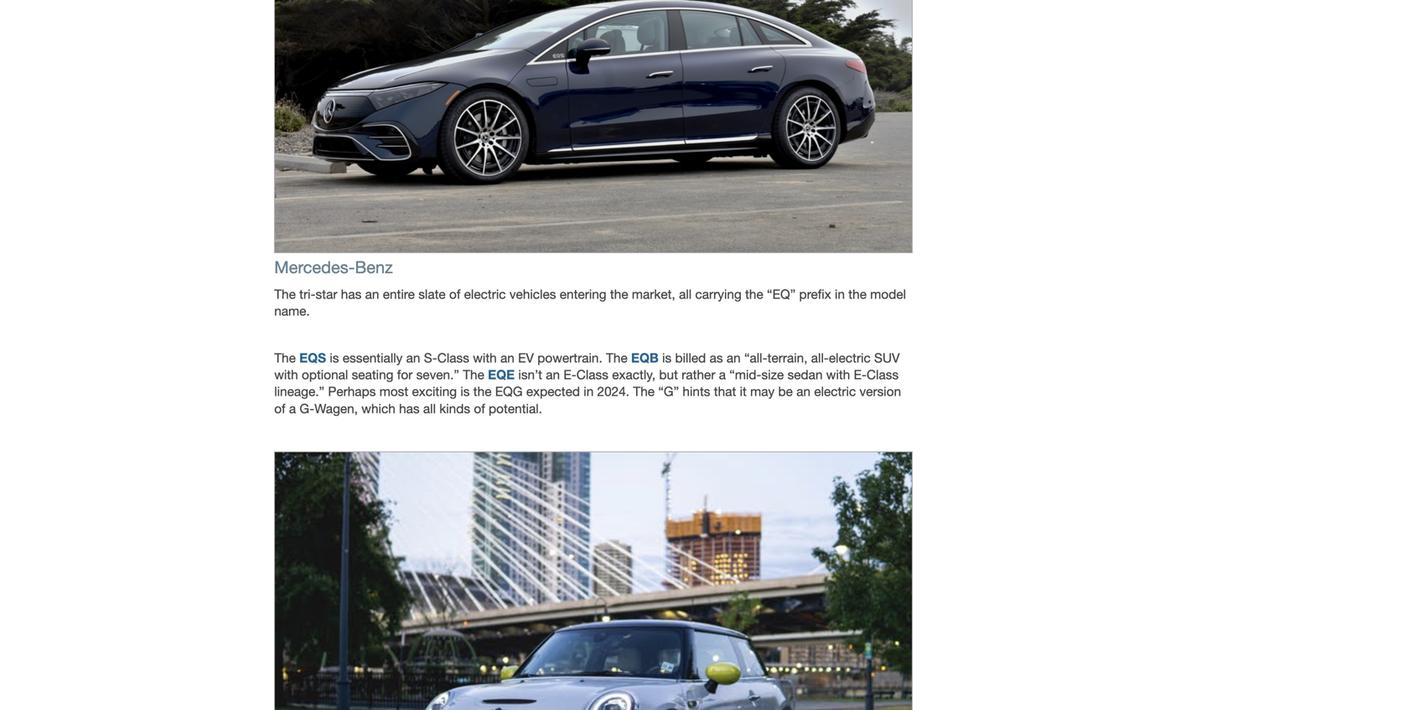 Task type: describe. For each thing, give the bounding box(es) containing it.
is inside the eqs is essentially an s-class with an ev powertrain. the eqb
[[330, 351, 339, 366]]

an up "eqe" "link"
[[500, 351, 515, 366]]

1 horizontal spatial a
[[719, 367, 726, 382]]

hints
[[683, 384, 710, 399]]

the inside isn't an e-class exactly, but rather a "mid-size sedan with e-class lineage." perhaps most  exciting is the eqg expected in 2024. the "g" hints that it may be an electric version of a g-wagen, which has all kinds of potential.
[[473, 384, 492, 399]]

kinds
[[439, 401, 470, 416]]

an down sedan
[[797, 384, 811, 399]]

"g"
[[658, 384, 679, 399]]

tri-
[[299, 287, 316, 302]]

it
[[740, 384, 747, 399]]

benz
[[355, 257, 393, 277]]

version
[[860, 384, 901, 399]]

the eqs is essentially an s-class with an ev powertrain. the eqb
[[274, 350, 659, 366]]

ev
[[518, 351, 534, 366]]

2022 mercedes-benz eqs review lead in image
[[274, 0, 913, 253]]

2024.
[[597, 384, 630, 399]]

the left "eq"
[[745, 287, 763, 302]]

eqs link
[[299, 350, 326, 366]]

with inside is billed as an "all-terrain, all-electric suv with optional seating for seven." the
[[274, 367, 298, 382]]

entering
[[560, 287, 607, 302]]

exactly,
[[612, 367, 656, 382]]

but
[[659, 367, 678, 382]]

an up 'expected'
[[546, 367, 560, 382]]

rather
[[682, 367, 715, 382]]

model
[[870, 287, 906, 302]]

the inside is billed as an "all-terrain, all-electric suv with optional seating for seven." the
[[463, 367, 484, 382]]

1 e- from the left
[[564, 367, 577, 382]]

eqe
[[488, 367, 515, 382]]

terrain,
[[768, 351, 808, 366]]

star
[[316, 287, 337, 302]]

class inside the eqs is essentially an s-class with an ev powertrain. the eqb
[[437, 351, 469, 366]]

the inside isn't an e-class exactly, but rather a "mid-size sedan with e-class lineage." perhaps most  exciting is the eqg expected in 2024. the "g" hints that it may be an electric version of a g-wagen, which has all kinds of potential.
[[633, 384, 655, 399]]

entire
[[383, 287, 415, 302]]

mercedes-
[[274, 257, 355, 277]]

isn't an e-class exactly, but rather a "mid-size sedan with e-class lineage." perhaps most  exciting is the eqg expected in 2024. the "g" hints that it may be an electric version of a g-wagen, which has all kinds of potential.
[[274, 367, 901, 416]]

in inside the tri-star has an entire slate of electric vehicles entering the market, all carrying the "eq" prefix in the model name.
[[835, 287, 845, 302]]

1 vertical spatial a
[[289, 401, 296, 416]]

seven."
[[416, 367, 459, 382]]

eqb
[[631, 350, 659, 366]]

an inside is billed as an "all-terrain, all-electric suv with optional seating for seven." the
[[727, 351, 741, 366]]

essentially
[[343, 351, 403, 366]]

as
[[710, 351, 723, 366]]

g-
[[300, 401, 314, 416]]

which
[[362, 401, 395, 416]]

electric inside the tri-star has an entire slate of electric vehicles entering the market, all carrying the "eq" prefix in the model name.
[[464, 287, 506, 302]]

optional
[[302, 367, 348, 382]]

the up exactly,
[[606, 351, 628, 366]]

all inside the tri-star has an entire slate of electric vehicles entering the market, all carrying the "eq" prefix in the model name.
[[679, 287, 692, 302]]

"mid-
[[730, 367, 762, 382]]

suv
[[874, 351, 900, 366]]

2 horizontal spatial of
[[474, 401, 485, 416]]

lineage."
[[274, 384, 324, 399]]

exciting
[[412, 384, 457, 399]]

most
[[379, 384, 408, 399]]

in inside isn't an e-class exactly, but rather a "mid-size sedan with e-class lineage." perhaps most  exciting is the eqg expected in 2024. the "g" hints that it may be an electric version of a g-wagen, which has all kinds of potential.
[[584, 384, 594, 399]]

2 horizontal spatial class
[[867, 367, 899, 382]]

is inside isn't an e-class exactly, but rather a "mid-size sedan with e-class lineage." perhaps most  exciting is the eqg expected in 2024. the "g" hints that it may be an electric version of a g-wagen, which has all kinds of potential.
[[461, 384, 470, 399]]

billed
[[675, 351, 706, 366]]

potential.
[[489, 401, 542, 416]]

of inside the tri-star has an entire slate of electric vehicles entering the market, all carrying the "eq" prefix in the model name.
[[449, 287, 461, 302]]

isn't
[[518, 367, 542, 382]]



Task type: locate. For each thing, give the bounding box(es) containing it.
e- up version
[[854, 367, 867, 382]]

1 horizontal spatial e-
[[854, 367, 867, 382]]

has down most
[[399, 401, 420, 416]]

2 horizontal spatial is
[[662, 351, 672, 366]]

a up that
[[719, 367, 726, 382]]

electric down sedan
[[814, 384, 856, 399]]

the
[[274, 287, 296, 302], [274, 351, 296, 366], [606, 351, 628, 366], [463, 367, 484, 382], [633, 384, 655, 399]]

1 vertical spatial all
[[423, 401, 436, 416]]

with down the all-
[[826, 367, 850, 382]]

with inside isn't an e-class exactly, but rather a "mid-size sedan with e-class lineage." perhaps most  exciting is the eqg expected in 2024. the "g" hints that it may be an electric version of a g-wagen, which has all kinds of potential.
[[826, 367, 850, 382]]

electric left vehicles
[[464, 287, 506, 302]]

class
[[437, 351, 469, 366], [577, 367, 609, 382], [867, 367, 899, 382]]

1 vertical spatial electric
[[829, 351, 871, 366]]

0 horizontal spatial has
[[341, 287, 362, 302]]

in left 2024. in the left of the page
[[584, 384, 594, 399]]

with inside the eqs is essentially an s-class with an ev powertrain. the eqb
[[473, 351, 497, 366]]

the left market,
[[610, 287, 628, 302]]

has inside isn't an e-class exactly, but rather a "mid-size sedan with e-class lineage." perhaps most  exciting is the eqg expected in 2024. the "g" hints that it may be an electric version of a g-wagen, which has all kinds of potential.
[[399, 401, 420, 416]]

of right 'slate'
[[449, 287, 461, 302]]

a left g-
[[289, 401, 296, 416]]

all down exciting on the left
[[423, 401, 436, 416]]

is billed as an "all-terrain, all-electric suv with optional seating for seven." the
[[274, 351, 900, 382]]

an inside the tri-star has an entire slate of electric vehicles entering the market, all carrying the "eq" prefix in the model name.
[[365, 287, 379, 302]]

powertrain.
[[538, 351, 603, 366]]

0 horizontal spatial all
[[423, 401, 436, 416]]

be
[[778, 384, 793, 399]]

sedan
[[788, 367, 823, 382]]

electric inside isn't an e-class exactly, but rather a "mid-size sedan with e-class lineage." perhaps most  exciting is the eqg expected in 2024. the "g" hints that it may be an electric version of a g-wagen, which has all kinds of potential.
[[814, 384, 856, 399]]

has right star in the left top of the page
[[341, 287, 362, 302]]

prefix
[[799, 287, 831, 302]]

the down exactly,
[[633, 384, 655, 399]]

is up but
[[662, 351, 672, 366]]

0 vertical spatial a
[[719, 367, 726, 382]]

mercedes-benz
[[274, 257, 393, 277]]

0 vertical spatial all
[[679, 287, 692, 302]]

in
[[835, 287, 845, 302], [584, 384, 594, 399]]

1 horizontal spatial class
[[577, 367, 609, 382]]

electric
[[464, 287, 506, 302], [829, 351, 871, 366], [814, 384, 856, 399]]

s-
[[424, 351, 437, 366]]

1 horizontal spatial has
[[399, 401, 420, 416]]

is inside is billed as an "all-terrain, all-electric suv with optional seating for seven." the
[[662, 351, 672, 366]]

0 horizontal spatial with
[[274, 367, 298, 382]]

1 horizontal spatial is
[[461, 384, 470, 399]]

has inside the tri-star has an entire slate of electric vehicles entering the market, all carrying the "eq" prefix in the model name.
[[341, 287, 362, 302]]

all right market,
[[679, 287, 692, 302]]

e- down powertrain.
[[564, 367, 577, 382]]

2 horizontal spatial with
[[826, 367, 850, 382]]

the tri-star has an entire slate of electric vehicles entering the market, all carrying the "eq" prefix in the model name.
[[274, 287, 906, 319]]

the inside the tri-star has an entire slate of electric vehicles entering the market, all carrying the "eq" prefix in the model name.
[[274, 287, 296, 302]]

carrying
[[695, 287, 742, 302]]

is
[[330, 351, 339, 366], [662, 351, 672, 366], [461, 384, 470, 399]]

an left entire
[[365, 287, 379, 302]]

class up version
[[867, 367, 899, 382]]

0 horizontal spatial of
[[274, 401, 286, 416]]

all inside isn't an e-class exactly, but rather a "mid-size sedan with e-class lineage." perhaps most  exciting is the eqg expected in 2024. the "g" hints that it may be an electric version of a g-wagen, which has all kinds of potential.
[[423, 401, 436, 416]]

is up optional
[[330, 351, 339, 366]]

0 vertical spatial electric
[[464, 287, 506, 302]]

perhaps
[[328, 384, 376, 399]]

an left s-
[[406, 351, 420, 366]]

"all-
[[744, 351, 768, 366]]

0 horizontal spatial is
[[330, 351, 339, 366]]

2020 mini cooper preview summaryimage image
[[274, 451, 913, 710]]

the up the name.
[[274, 287, 296, 302]]

electric inside is billed as an "all-terrain, all-electric suv with optional seating for seven." the
[[829, 351, 871, 366]]

0 vertical spatial in
[[835, 287, 845, 302]]

expected
[[526, 384, 580, 399]]

a
[[719, 367, 726, 382], [289, 401, 296, 416]]

with up the lineage."
[[274, 367, 298, 382]]

0 horizontal spatial in
[[584, 384, 594, 399]]

1 horizontal spatial all
[[679, 287, 692, 302]]

of
[[449, 287, 461, 302], [274, 401, 286, 416], [474, 401, 485, 416]]

the down "eqe" "link"
[[473, 384, 492, 399]]

1 horizontal spatial in
[[835, 287, 845, 302]]

electric left suv
[[829, 351, 871, 366]]

2 e- from the left
[[854, 367, 867, 382]]

in right 'prefix'
[[835, 287, 845, 302]]

with
[[473, 351, 497, 366], [274, 367, 298, 382], [826, 367, 850, 382]]

0 horizontal spatial e-
[[564, 367, 577, 382]]

0 horizontal spatial class
[[437, 351, 469, 366]]

an right as
[[727, 351, 741, 366]]

1 vertical spatial has
[[399, 401, 420, 416]]

size
[[762, 367, 784, 382]]

"eq"
[[767, 287, 796, 302]]

the left the eqs
[[274, 351, 296, 366]]

vehicles
[[510, 287, 556, 302]]

1 horizontal spatial of
[[449, 287, 461, 302]]

of right kinds
[[474, 401, 485, 416]]

slate
[[418, 287, 446, 302]]

all
[[679, 287, 692, 302], [423, 401, 436, 416]]

eqb link
[[631, 350, 659, 366]]

is up kinds
[[461, 384, 470, 399]]

1 vertical spatial in
[[584, 384, 594, 399]]

has
[[341, 287, 362, 302], [399, 401, 420, 416]]

wagen,
[[314, 401, 358, 416]]

eqe link
[[488, 367, 515, 382]]

with up eqe
[[473, 351, 497, 366]]

may
[[750, 384, 775, 399]]

class up seven."
[[437, 351, 469, 366]]

the left model
[[849, 287, 867, 302]]

of down the lineage."
[[274, 401, 286, 416]]

the down the eqs is essentially an s-class with an ev powertrain. the eqb
[[463, 367, 484, 382]]

eqg
[[495, 384, 523, 399]]

1 horizontal spatial with
[[473, 351, 497, 366]]

for
[[397, 367, 413, 382]]

the
[[610, 287, 628, 302], [745, 287, 763, 302], [849, 287, 867, 302], [473, 384, 492, 399]]

all-
[[811, 351, 829, 366]]

that
[[714, 384, 736, 399]]

an
[[365, 287, 379, 302], [406, 351, 420, 366], [500, 351, 515, 366], [727, 351, 741, 366], [546, 367, 560, 382], [797, 384, 811, 399]]

0 horizontal spatial a
[[289, 401, 296, 416]]

0 vertical spatial has
[[341, 287, 362, 302]]

market,
[[632, 287, 675, 302]]

name.
[[274, 303, 310, 319]]

2 vertical spatial electric
[[814, 384, 856, 399]]

e-
[[564, 367, 577, 382], [854, 367, 867, 382]]

seating
[[352, 367, 394, 382]]

eqs
[[299, 350, 326, 366]]

class up 2024. in the left of the page
[[577, 367, 609, 382]]



Task type: vqa. For each thing, say whether or not it's contained in the screenshot.
when to the bottom
no



